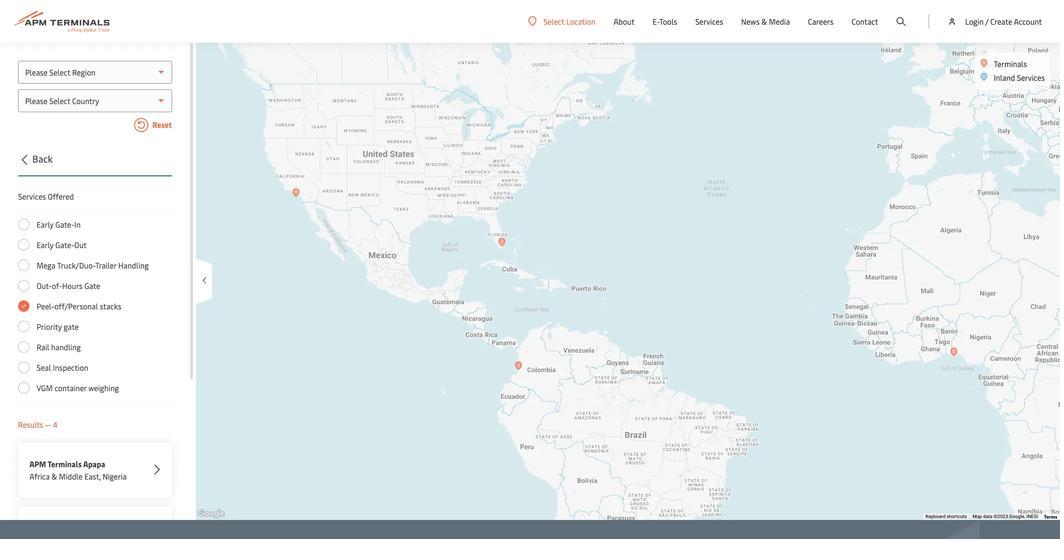 Task type: locate. For each thing, give the bounding box(es) containing it.
tools
[[660, 16, 678, 27]]

gate-
[[55, 219, 74, 230], [55, 240, 74, 250]]

select location button
[[529, 16, 596, 26]]

& right the news
[[762, 16, 768, 27]]

0 horizontal spatial &
[[52, 471, 57, 482]]

early right early gate-in radio
[[37, 219, 54, 230]]

keyboard shortcuts
[[926, 514, 968, 520]]

inegi
[[1027, 514, 1039, 520]]

services
[[696, 16, 724, 27], [1018, 72, 1046, 83], [18, 191, 46, 202]]

services for services
[[696, 16, 724, 27]]

apm terminals apapa africa & middle east, nigeria
[[29, 459, 127, 482]]

offered
[[48, 191, 74, 202]]

terminals up middle
[[48, 459, 82, 470]]

0 vertical spatial services
[[696, 16, 724, 27]]

media
[[770, 16, 791, 27]]

middle
[[59, 471, 83, 482]]

Mega Truck/Duo-Trailer Handling radio
[[18, 260, 29, 271]]

back
[[32, 152, 53, 165]]

terms
[[1045, 514, 1058, 520]]

gate- up early gate-out
[[55, 219, 74, 230]]

& right africa
[[52, 471, 57, 482]]

peel-off/personal stacks
[[37, 301, 121, 312]]

©2023
[[995, 514, 1009, 520]]

keyboard
[[926, 514, 946, 520]]

handling
[[51, 342, 81, 353]]

1 gate- from the top
[[55, 219, 74, 230]]

0 vertical spatial gate-
[[55, 219, 74, 230]]

&
[[762, 16, 768, 27], [52, 471, 57, 482]]

1 vertical spatial gate-
[[55, 240, 74, 250]]

Rail handling radio
[[18, 342, 29, 353]]

truck/duo-
[[57, 260, 95, 271]]

VGM container weighing radio
[[18, 382, 29, 394]]

account
[[1015, 16, 1043, 27]]

1 vertical spatial terminals
[[48, 459, 82, 470]]

1 vertical spatial &
[[52, 471, 57, 482]]

0 horizontal spatial services
[[18, 191, 46, 202]]

gate- down early gate-in at left top
[[55, 240, 74, 250]]

off/personal
[[54, 301, 98, 312]]

map region
[[85, 24, 1061, 539]]

early up mega
[[37, 240, 54, 250]]

terminals
[[995, 59, 1028, 69], [48, 459, 82, 470]]

1 horizontal spatial &
[[762, 16, 768, 27]]

Seal Inspection radio
[[18, 362, 29, 373]]

0 vertical spatial early
[[37, 219, 54, 230]]

0 vertical spatial &
[[762, 16, 768, 27]]

google,
[[1010, 514, 1026, 520]]

e-tools button
[[653, 0, 678, 43]]

early for early gate-out
[[37, 240, 54, 250]]

1 early from the top
[[37, 219, 54, 230]]

out-of-hours gate
[[37, 281, 100, 291]]

stacks
[[100, 301, 121, 312]]

terminals up the 'inland' at the top right of the page
[[995, 59, 1028, 69]]

2 horizontal spatial services
[[1018, 72, 1046, 83]]

1 horizontal spatial terminals
[[995, 59, 1028, 69]]

weighing
[[88, 383, 119, 393]]

services for services offered
[[18, 191, 46, 202]]

early
[[37, 219, 54, 230], [37, 240, 54, 250]]

inspection
[[53, 363, 88, 373]]

mega
[[37, 260, 55, 271]]

in
[[74, 219, 81, 230]]

& inside popup button
[[762, 16, 768, 27]]

about
[[614, 16, 635, 27]]

2 vertical spatial services
[[18, 191, 46, 202]]

/
[[986, 16, 989, 27]]

services right the 'inland' at the top right of the page
[[1018, 72, 1046, 83]]

& inside apm terminals apapa africa & middle east, nigeria
[[52, 471, 57, 482]]

0 horizontal spatial terminals
[[48, 459, 82, 470]]

services button
[[696, 0, 724, 43]]

google image
[[196, 508, 227, 520]]

services right tools
[[696, 16, 724, 27]]

contact button
[[852, 0, 879, 43]]

reset
[[151, 119, 172, 130]]

mega truck/duo-trailer handling
[[37, 260, 149, 271]]

out-
[[37, 281, 52, 291]]

keyboard shortcuts button
[[926, 514, 968, 521]]

services left the offered
[[18, 191, 46, 202]]

gate- for in
[[55, 219, 74, 230]]

news & media
[[742, 16, 791, 27]]

careers button
[[809, 0, 834, 43]]

container
[[55, 383, 87, 393]]

contact
[[852, 16, 879, 27]]

early for early gate-in
[[37, 219, 54, 230]]

2 gate- from the top
[[55, 240, 74, 250]]

handling
[[118, 260, 149, 271]]

select
[[544, 16, 565, 26]]

2 early from the top
[[37, 240, 54, 250]]

1 vertical spatial early
[[37, 240, 54, 250]]

1 horizontal spatial services
[[696, 16, 724, 27]]

inland
[[995, 72, 1016, 83]]



Task type: describe. For each thing, give the bounding box(es) containing it.
of-
[[52, 281, 62, 291]]

careers
[[809, 16, 834, 27]]

shortcuts
[[947, 514, 968, 520]]

rail
[[37, 342, 49, 353]]

map data ©2023 google, inegi
[[973, 514, 1039, 520]]

gate
[[84, 281, 100, 291]]

early gate-in
[[37, 219, 81, 230]]

Peel-off/Personal stacks radio
[[18, 301, 29, 312]]

results — 4
[[18, 420, 57, 430]]

about button
[[614, 0, 635, 43]]

Early Gate-In radio
[[18, 219, 29, 230]]

map
[[973, 514, 983, 520]]

—
[[45, 420, 51, 430]]

news
[[742, 16, 760, 27]]

trailer
[[95, 260, 116, 271]]

login / create account link
[[948, 0, 1043, 43]]

gate
[[64, 322, 79, 332]]

priority
[[37, 322, 62, 332]]

priority gate
[[37, 322, 79, 332]]

seal inspection
[[37, 363, 88, 373]]

create
[[991, 16, 1013, 27]]

1 vertical spatial services
[[1018, 72, 1046, 83]]

Priority gate radio
[[18, 321, 29, 333]]

services offered
[[18, 191, 74, 202]]

0 vertical spatial terminals
[[995, 59, 1028, 69]]

inland services
[[995, 72, 1046, 83]]

results
[[18, 420, 43, 430]]

reset button
[[18, 118, 172, 134]]

terminals inside apm terminals apapa africa & middle east, nigeria
[[48, 459, 82, 470]]

Early Gate-Out radio
[[18, 239, 29, 251]]

login / create account
[[966, 16, 1043, 27]]

hours
[[62, 281, 83, 291]]

out
[[74, 240, 87, 250]]

e-tools
[[653, 16, 678, 27]]

login
[[966, 16, 984, 27]]

nigeria
[[103, 471, 127, 482]]

africa
[[29, 471, 50, 482]]

east,
[[84, 471, 101, 482]]

select location
[[544, 16, 596, 26]]

seal
[[37, 363, 51, 373]]

Out-of-Hours Gate radio
[[18, 280, 29, 292]]

terms link
[[1045, 514, 1058, 520]]

gate- for out
[[55, 240, 74, 250]]

4
[[53, 420, 57, 430]]

news & media button
[[742, 0, 791, 43]]

e-
[[653, 16, 660, 27]]

back button
[[15, 152, 172, 177]]

location
[[567, 16, 596, 26]]

peel-
[[37, 301, 55, 312]]

rail handling
[[37, 342, 81, 353]]

apm
[[29, 459, 46, 470]]

vgm
[[37, 383, 53, 393]]

apapa
[[83, 459, 105, 470]]

data
[[984, 514, 993, 520]]

early gate-out
[[37, 240, 87, 250]]

vgm container weighing
[[37, 383, 119, 393]]



Task type: vqa. For each thing, say whether or not it's contained in the screenshot.
sustainably
no



